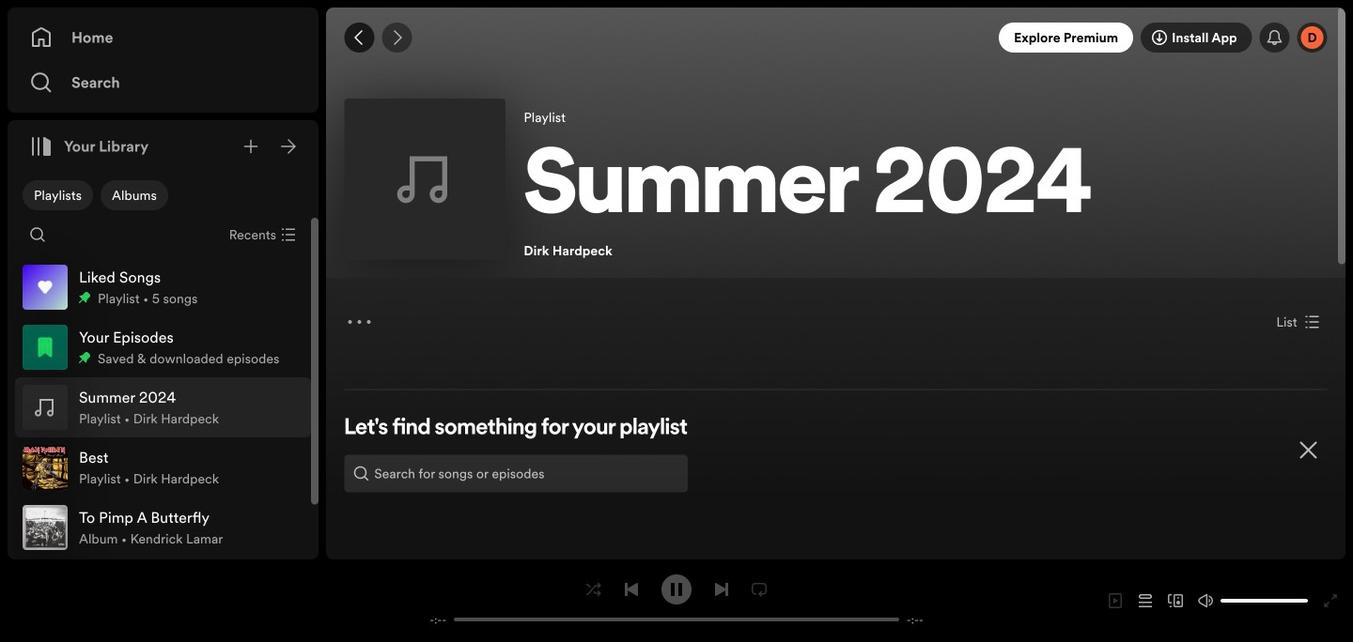 Task type: describe. For each thing, give the bounding box(es) containing it.
close image
[[1298, 440, 1320, 462]]

enable shuffle image
[[587, 583, 602, 598]]

player controls element
[[409, 575, 945, 628]]

2 group from the top
[[15, 318, 311, 378]]

what's new image
[[1268, 30, 1283, 45]]

Recents, List view field
[[214, 220, 307, 250]]

go back image
[[352, 30, 367, 45]]

5 group from the top
[[15, 498, 311, 558]]

pause image
[[669, 583, 684, 598]]

Search for songs or episodes field
[[344, 455, 688, 493]]

none checkbox inside main element
[[101, 180, 168, 211]]

volume high image
[[1199, 594, 1214, 609]]

go forward image
[[389, 30, 405, 45]]

4 group from the top
[[15, 438, 311, 498]]



Task type: locate. For each thing, give the bounding box(es) containing it.
1 group from the top
[[15, 258, 311, 318]]

top bar and user menu element
[[326, 8, 1346, 68]]

list item inside main element
[[15, 378, 311, 438]]

0 vertical spatial none search field
[[23, 220, 53, 250]]

previous image
[[624, 583, 639, 598]]

None button
[[1269, 308, 1328, 338]]

group
[[15, 258, 311, 318], [15, 318, 311, 378], [15, 378, 311, 438], [15, 438, 311, 498], [15, 498, 311, 558]]

1 vertical spatial none search field
[[344, 455, 688, 493]]

none search field inside main element
[[23, 220, 53, 250]]

disable repeat image
[[752, 583, 767, 598]]

0 horizontal spatial none search field
[[23, 220, 53, 250]]

next image
[[714, 583, 729, 598]]

list item
[[15, 378, 311, 438]]

search in your library image
[[30, 227, 45, 243]]

1 horizontal spatial none search field
[[344, 455, 688, 493]]

None checkbox
[[101, 180, 168, 211]]

none search field search for songs or episodes
[[344, 455, 688, 493]]

none checkbox inside main element
[[23, 180, 93, 211]]

none search field search in your library
[[23, 220, 53, 250]]

connect to a device image
[[1168, 594, 1183, 609]]

Disable repeat checkbox
[[744, 575, 775, 605]]

main element
[[8, 8, 319, 626]]

None search field
[[23, 220, 53, 250], [344, 455, 688, 493]]

3 group from the top
[[15, 378, 311, 438]]

None checkbox
[[23, 180, 93, 211]]



Task type: vqa. For each thing, say whether or not it's contained in the screenshot.
close icon
yes



